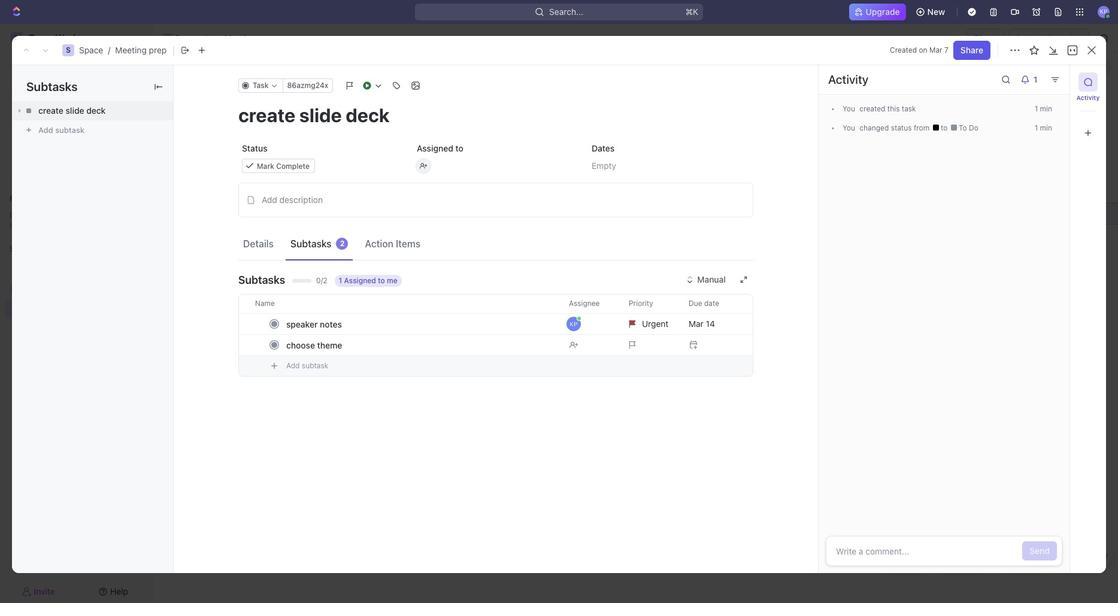 Task type: locate. For each thing, give the bounding box(es) containing it.
/ inside 'space / meeting prep |'
[[108, 45, 111, 55]]

created
[[860, 104, 886, 113]]

1 vertical spatial /
[[108, 45, 111, 55]]

you left created
[[843, 104, 856, 113]]

0 vertical spatial prep
[[259, 33, 277, 43]]

meeting right the space 'link' at the left of page
[[115, 45, 147, 55]]

1 horizontal spatial space
[[175, 33, 199, 43]]

create up details button
[[215, 209, 240, 219]]

1 min for changed status from
[[1035, 123, 1053, 132]]

2 you from the top
[[843, 123, 856, 132]]

0 horizontal spatial activity
[[829, 73, 869, 86]]

to add favorites to your sidebar.
[[10, 211, 119, 230]]

invite user image
[[22, 586, 32, 597]]

/
[[204, 33, 207, 43], [108, 45, 111, 55]]

details button
[[239, 233, 279, 255]]

add description button
[[243, 191, 750, 210]]

1 button
[[1016, 70, 1046, 89]]

2 1 min from the top
[[1035, 123, 1053, 132]]

to left me
[[378, 276, 385, 285]]

1 horizontal spatial space, , element
[[62, 44, 74, 56]]

2 horizontal spatial s
[[166, 35, 170, 42]]

1 horizontal spatial slide
[[242, 209, 261, 219]]

0 vertical spatial kp button
[[1095, 2, 1114, 22]]

slide up dashboards link
[[66, 105, 84, 116]]

1 horizontal spatial add subtask
[[286, 361, 329, 370]]

2 down the description
[[296, 209, 301, 218]]

meeting prep link left the |
[[115, 45, 167, 55]]

share
[[975, 33, 998, 43], [961, 45, 984, 55]]

s down spaces
[[14, 284, 19, 293]]

2
[[296, 209, 301, 218], [340, 239, 345, 248]]

1 vertical spatial space
[[79, 45, 103, 55]]

2 horizontal spatial add task
[[1040, 63, 1072, 72]]

2 inside button
[[296, 209, 301, 218]]

0 horizontal spatial slide
[[66, 105, 84, 116]]

0 vertical spatial create
[[38, 105, 63, 116]]

space inside 'space / meeting prep |'
[[79, 45, 103, 55]]

add left the description
[[262, 195, 277, 205]]

add
[[49, 211, 62, 220]]

subtasks down the home
[[26, 80, 78, 93]]

1 up search tasks... text box
[[1034, 74, 1038, 84]]

create slide deck up dashboards link
[[38, 105, 106, 116]]

meeting prep link up board
[[209, 31, 280, 46]]

add inside add description button
[[262, 195, 277, 205]]

1 vertical spatial create slide deck
[[215, 209, 283, 219]]

excel & csv link
[[1056, 541, 1113, 571]]

s inside the sidebar navigation
[[14, 284, 19, 293]]

subtasks
[[26, 80, 78, 93], [291, 238, 332, 249], [239, 274, 285, 286]]

s up 'space / meeting prep |'
[[166, 35, 170, 42]]

1 horizontal spatial prep
[[259, 33, 277, 43]]

space, , element
[[163, 34, 173, 43], [62, 44, 74, 56], [11, 283, 23, 295]]

click
[[10, 211, 28, 220]]

dashboards link
[[5, 119, 147, 138]]

theme
[[317, 340, 342, 350]]

search...
[[550, 7, 584, 17]]

speaker notes
[[286, 319, 342, 329]]

0 vertical spatial kp
[[1101, 8, 1108, 15]]

0 horizontal spatial prep
[[149, 45, 167, 55]]

0 vertical spatial add subtask button
[[12, 120, 173, 140]]

min down search tasks... text box
[[1041, 123, 1053, 132]]

create slide deck up details button
[[215, 209, 283, 219]]

1 vertical spatial create
[[215, 209, 240, 219]]

2 min from the top
[[1041, 123, 1053, 132]]

1 horizontal spatial add subtask button
[[239, 356, 785, 376]]

1 min down 1 dropdown button at the top
[[1035, 104, 1053, 113]]

0 horizontal spatial subtask
[[55, 125, 85, 135]]

1 inside dropdown button
[[1034, 74, 1038, 84]]

0 horizontal spatial space
[[79, 45, 103, 55]]

add task
[[1040, 63, 1072, 72], [270, 170, 302, 179], [215, 230, 251, 240]]

1 vertical spatial subtask
[[302, 361, 329, 370]]

automations button
[[1010, 29, 1072, 47]]

favorites button
[[5, 192, 53, 206]]

0 vertical spatial slide
[[66, 105, 84, 116]]

0 vertical spatial add task
[[1040, 63, 1072, 72]]

to do
[[957, 123, 979, 132]]

0 vertical spatial subtasks
[[26, 80, 78, 93]]

2 vertical spatial s
[[14, 284, 19, 293]]

min for changed status from
[[1041, 123, 1053, 132]]

you for you created this task
[[843, 104, 856, 113]]

1 down search tasks... text box
[[1035, 123, 1039, 132]]

s up the "home" link at the left of page
[[66, 46, 71, 55]]

send button
[[1023, 542, 1058, 561]]

1 horizontal spatial subtasks
[[239, 274, 285, 286]]

create slide deck
[[38, 105, 106, 116], [215, 209, 283, 219]]

space up the |
[[175, 33, 199, 43]]

1 horizontal spatial kp
[[1101, 8, 1108, 15]]

0 vertical spatial you
[[843, 104, 856, 113]]

1 min for created this task
[[1035, 104, 1053, 113]]

you left changed
[[843, 123, 856, 132]]

add task for the topmost add task button
[[1040, 63, 1072, 72]]

7
[[945, 46, 949, 55]]

1 horizontal spatial activity
[[1077, 94, 1100, 101]]

1 vertical spatial assigned
[[344, 276, 376, 285]]

to left do
[[959, 123, 968, 132]]

space, , element up the "home" link at the left of page
[[62, 44, 74, 56]]

me
[[387, 276, 398, 285]]

0 horizontal spatial create
[[38, 105, 63, 116]]

0 horizontal spatial /
[[108, 45, 111, 55]]

1 horizontal spatial s
[[66, 46, 71, 55]]

slide
[[66, 105, 84, 116], [242, 209, 261, 219]]

invite
[[34, 586, 55, 597]]

kp for leftmost kp dropdown button
[[570, 321, 578, 328]]

0 vertical spatial deck
[[86, 105, 106, 116]]

list link
[[176, 59, 192, 76]]

deck left "2" button
[[263, 209, 283, 219]]

upgrade link
[[849, 4, 907, 20]]

add subtask down choose
[[286, 361, 329, 370]]

0/2
[[316, 276, 328, 285]]

1 horizontal spatial assigned
[[417, 143, 454, 153]]

1 vertical spatial add task
[[270, 170, 302, 179]]

subtask down docs link
[[55, 125, 85, 135]]

activity inside task sidebar navigation tab list
[[1077, 94, 1100, 101]]

0 vertical spatial space, , element
[[163, 34, 173, 43]]

1 vertical spatial deck
[[263, 209, 283, 219]]

0 horizontal spatial add subtask
[[38, 125, 85, 135]]

you created this task
[[843, 104, 917, 113]]

choose theme
[[286, 340, 342, 350]]

board link
[[212, 59, 238, 76]]

1 horizontal spatial /
[[204, 33, 207, 43]]

2 left 'action'
[[340, 239, 345, 248]]

Edit task name text field
[[239, 104, 754, 126]]

1 1 min from the top
[[1035, 104, 1053, 113]]

share up customize button
[[975, 33, 998, 43]]

task sidebar navigation tab list
[[1076, 73, 1102, 143]]

meeting up board
[[224, 33, 256, 43]]

assigned to
[[417, 143, 464, 153]]

0 horizontal spatial s
[[14, 284, 19, 293]]

create up dashboards
[[38, 105, 63, 116]]

Search tasks... text field
[[992, 87, 1112, 105]]

create
[[38, 105, 63, 116], [215, 209, 240, 219]]

2 vertical spatial add task button
[[210, 228, 255, 243]]

add subtask down docs link
[[38, 125, 85, 135]]

prep left the |
[[149, 45, 167, 55]]

action items
[[365, 238, 421, 249]]

task
[[902, 104, 917, 113]]

1 vertical spatial s
[[66, 46, 71, 55]]

1 vertical spatial kp
[[570, 321, 578, 328]]

to down edit task name text box
[[456, 143, 464, 153]]

empty button
[[588, 155, 754, 177]]

1 horizontal spatial add task
[[270, 170, 302, 179]]

space, , element up 'space / meeting prep |'
[[163, 34, 173, 43]]

space
[[175, 33, 199, 43], [79, 45, 103, 55]]

share button up customize button
[[967, 29, 1005, 48]]

kp button
[[1095, 2, 1114, 22], [562, 313, 622, 335]]

1 horizontal spatial subtask
[[302, 361, 329, 370]]

assignee
[[569, 299, 600, 308]]

0 vertical spatial subtask
[[55, 125, 85, 135]]

prep up task dropdown button
[[259, 33, 277, 43]]

⌘k
[[686, 7, 699, 17]]

0 horizontal spatial space, , element
[[11, 283, 23, 295]]

2 horizontal spatial space, , element
[[163, 34, 173, 43]]

share right 7
[[961, 45, 984, 55]]

1 vertical spatial subtasks
[[291, 238, 332, 249]]

slide up details button
[[242, 209, 261, 219]]

prep
[[259, 33, 277, 43], [149, 45, 167, 55]]

0 horizontal spatial assigned
[[344, 276, 376, 285]]

min down 1 dropdown button at the top
[[1041, 104, 1053, 113]]

1
[[1034, 74, 1038, 84], [1035, 104, 1039, 113], [1035, 123, 1039, 132], [339, 276, 342, 285]]

1 horizontal spatial create slide deck
[[215, 209, 283, 219]]

1 vertical spatial 1 min
[[1035, 123, 1053, 132]]

1 vertical spatial meeting
[[115, 45, 147, 55]]

0 horizontal spatial meeting
[[115, 45, 147, 55]]

status
[[892, 123, 912, 132]]

space link
[[79, 45, 103, 55]]

0 vertical spatial assigned
[[417, 143, 454, 153]]

2 vertical spatial space, , element
[[11, 283, 23, 295]]

sidebar.
[[10, 221, 36, 230]]

status
[[242, 143, 268, 153]]

0 vertical spatial 1 min
[[1035, 104, 1053, 113]]

1 you from the top
[[843, 104, 856, 113]]

2 horizontal spatial subtasks
[[291, 238, 332, 249]]

name
[[255, 299, 275, 308]]

automations
[[1016, 33, 1066, 43]]

0 vertical spatial 2
[[296, 209, 301, 218]]

1 horizontal spatial meeting
[[224, 33, 256, 43]]

meeting inside 'space / meeting prep |'
[[115, 45, 147, 55]]

task
[[1056, 63, 1072, 72], [253, 81, 269, 90], [286, 170, 302, 179], [233, 230, 251, 240]]

0 horizontal spatial add task
[[215, 230, 251, 240]]

1 vertical spatial activity
[[1077, 94, 1100, 101]]

1 min down search tasks... text box
[[1035, 123, 1053, 132]]

0 horizontal spatial kp
[[570, 321, 578, 328]]

deck up dashboards link
[[86, 105, 106, 116]]

kp
[[1101, 8, 1108, 15], [570, 321, 578, 328]]

1 vertical spatial add subtask
[[286, 361, 329, 370]]

add up add description
[[270, 170, 284, 179]]

1 min
[[1035, 104, 1053, 113], [1035, 123, 1053, 132]]

space up the "home" link at the left of page
[[79, 45, 103, 55]]

task inside dropdown button
[[253, 81, 269, 90]]

0 vertical spatial meeting
[[224, 33, 256, 43]]

0 horizontal spatial subtasks
[[26, 80, 78, 93]]

1 horizontal spatial create
[[215, 209, 240, 219]]

subtasks up name
[[239, 274, 285, 286]]

add down docs
[[38, 125, 53, 135]]

1 vertical spatial add subtask button
[[239, 356, 785, 376]]

0 vertical spatial min
[[1041, 104, 1053, 113]]

subtasks down "2" button
[[291, 238, 332, 249]]

0 vertical spatial s
[[166, 35, 170, 42]]

1 vertical spatial you
[[843, 123, 856, 132]]

assigned
[[417, 143, 454, 153], [344, 276, 376, 285]]

0 horizontal spatial create slide deck
[[38, 105, 106, 116]]

0 horizontal spatial 2
[[296, 209, 301, 218]]

1 vertical spatial prep
[[149, 45, 167, 55]]

1 horizontal spatial meeting prep link
[[209, 31, 280, 46]]

space, , element inside the sidebar navigation
[[11, 283, 23, 295]]

0 vertical spatial space
[[175, 33, 199, 43]]

0 vertical spatial create slide deck
[[38, 105, 106, 116]]

1 vertical spatial kp button
[[562, 313, 622, 335]]

space, , element down spaces
[[11, 283, 23, 295]]

to left "your"
[[95, 211, 102, 220]]

1 min from the top
[[1041, 104, 1053, 113]]

&
[[1089, 552, 1094, 560]]

0 vertical spatial activity
[[829, 73, 869, 86]]

1 vertical spatial min
[[1041, 123, 1053, 132]]

spaces
[[10, 245, 35, 253]]

speaker
[[286, 319, 318, 329]]

manual button
[[681, 270, 734, 289], [681, 270, 734, 289]]

to left to do
[[941, 123, 950, 132]]

meeting prep link
[[209, 31, 280, 46], [115, 45, 167, 55]]

subtask down choose theme
[[302, 361, 329, 370]]

to
[[941, 123, 950, 132], [959, 123, 968, 132], [456, 143, 464, 153], [40, 211, 47, 220], [95, 211, 102, 220], [378, 276, 385, 285]]

2 vertical spatial add task
[[215, 230, 251, 240]]

deck
[[86, 105, 106, 116], [263, 209, 283, 219]]



Task type: vqa. For each thing, say whether or not it's contained in the screenshot.
the leftmost deck
yes



Task type: describe. For each thing, give the bounding box(es) containing it.
excel & csv
[[1070, 552, 1109, 560]]

share button right 7
[[954, 41, 991, 60]]

search button
[[879, 59, 926, 76]]

1 vertical spatial share
[[961, 45, 984, 55]]

excel
[[1070, 552, 1087, 560]]

0 horizontal spatial kp button
[[562, 313, 622, 335]]

dashboards
[[29, 123, 75, 134]]

1 vertical spatial slide
[[242, 209, 261, 219]]

to left add
[[40, 211, 47, 220]]

action items button
[[360, 233, 426, 255]]

on
[[920, 46, 928, 55]]

send
[[1030, 546, 1051, 556]]

csv
[[1095, 552, 1109, 560]]

1 down 1 dropdown button at the top
[[1035, 104, 1039, 113]]

details
[[243, 238, 274, 249]]

86azmg24x
[[287, 81, 329, 90]]

1 vertical spatial 2
[[340, 239, 345, 248]]

add left details
[[215, 230, 231, 240]]

inbox link
[[5, 79, 147, 98]]

task sidebar content section
[[816, 65, 1070, 574]]

mark complete
[[257, 162, 310, 170]]

manual
[[698, 274, 726, 285]]

add description
[[262, 195, 323, 205]]

s inside s space /
[[166, 35, 170, 42]]

mark
[[257, 162, 274, 170]]

hide button
[[928, 59, 964, 76]]

list
[[178, 62, 192, 72]]

hide
[[942, 62, 961, 72]]

1 horizontal spatial kp button
[[1095, 2, 1114, 22]]

new
[[928, 7, 946, 17]]

items
[[396, 238, 421, 249]]

choose theme link
[[283, 336, 560, 354]]

0 horizontal spatial meeting prep link
[[115, 45, 167, 55]]

create slide deck link
[[12, 101, 173, 120]]

created on mar 7
[[891, 46, 949, 55]]

choose
[[286, 340, 315, 350]]

0 horizontal spatial add subtask button
[[12, 120, 173, 140]]

1 right 0/2
[[339, 276, 342, 285]]

prep inside 'space / meeting prep |'
[[149, 45, 167, 55]]

add down automations button
[[1040, 63, 1054, 72]]

home link
[[5, 58, 147, 77]]

mar
[[930, 46, 943, 55]]

created
[[891, 46, 918, 55]]

0 vertical spatial add task button
[[1036, 60, 1077, 75]]

changed
[[860, 123, 890, 132]]

date
[[705, 299, 720, 308]]

due date button
[[682, 294, 742, 313]]

min for created this task
[[1041, 104, 1053, 113]]

favorites
[[10, 194, 41, 203]]

0 vertical spatial share
[[975, 33, 998, 43]]

description
[[280, 195, 323, 205]]

1 vertical spatial space, , element
[[62, 44, 74, 56]]

add down choose
[[286, 361, 300, 370]]

2 vertical spatial subtasks
[[239, 274, 285, 286]]

action
[[365, 238, 394, 249]]

task button
[[239, 79, 283, 93]]

add task for the bottom add task button
[[215, 230, 251, 240]]

invite button
[[5, 583, 73, 600]]

due date
[[689, 299, 720, 308]]

sidebar navigation
[[0, 24, 153, 603]]

priority button
[[622, 294, 682, 313]]

from
[[914, 123, 930, 132]]

priority
[[629, 299, 654, 308]]

board
[[214, 62, 238, 72]]

dates
[[592, 143, 615, 153]]

customize button
[[967, 59, 1028, 76]]

|
[[173, 44, 175, 56]]

0 vertical spatial /
[[204, 33, 207, 43]]

2 button
[[285, 208, 303, 220]]

speaker notes link
[[283, 316, 560, 333]]

1 horizontal spatial deck
[[263, 209, 283, 219]]

activity inside the task sidebar content section
[[829, 73, 869, 86]]

empty
[[592, 161, 617, 171]]

home
[[29, 62, 52, 73]]

new button
[[911, 2, 953, 22]]

changed status from
[[858, 123, 932, 132]]

meeting prep
[[224, 33, 277, 43]]

upgrade
[[866, 7, 901, 17]]

docs link
[[5, 99, 147, 118]]

s space /
[[166, 33, 207, 43]]

due
[[689, 299, 703, 308]]

assignee button
[[562, 294, 622, 313]]

favorites
[[64, 211, 93, 220]]

urgent
[[642, 319, 669, 329]]

docs
[[29, 103, 49, 113]]

kp for the rightmost kp dropdown button
[[1101, 8, 1108, 15]]

inbox
[[29, 83, 50, 93]]

1 assigned to me
[[339, 276, 398, 285]]

0 vertical spatial add subtask
[[38, 125, 85, 135]]

notes
[[320, 319, 342, 329]]

0 horizontal spatial deck
[[86, 105, 106, 116]]

customize
[[982, 62, 1024, 72]]

this
[[888, 104, 900, 113]]

mark complete button
[[239, 155, 404, 177]]

space / meeting prep |
[[79, 44, 175, 56]]

you for you
[[843, 123, 856, 132]]

urgent button
[[622, 313, 682, 335]]

86azmg24x button
[[283, 79, 333, 93]]

your
[[104, 211, 119, 220]]

search
[[895, 62, 922, 72]]

1 vertical spatial add task button
[[256, 167, 307, 182]]



